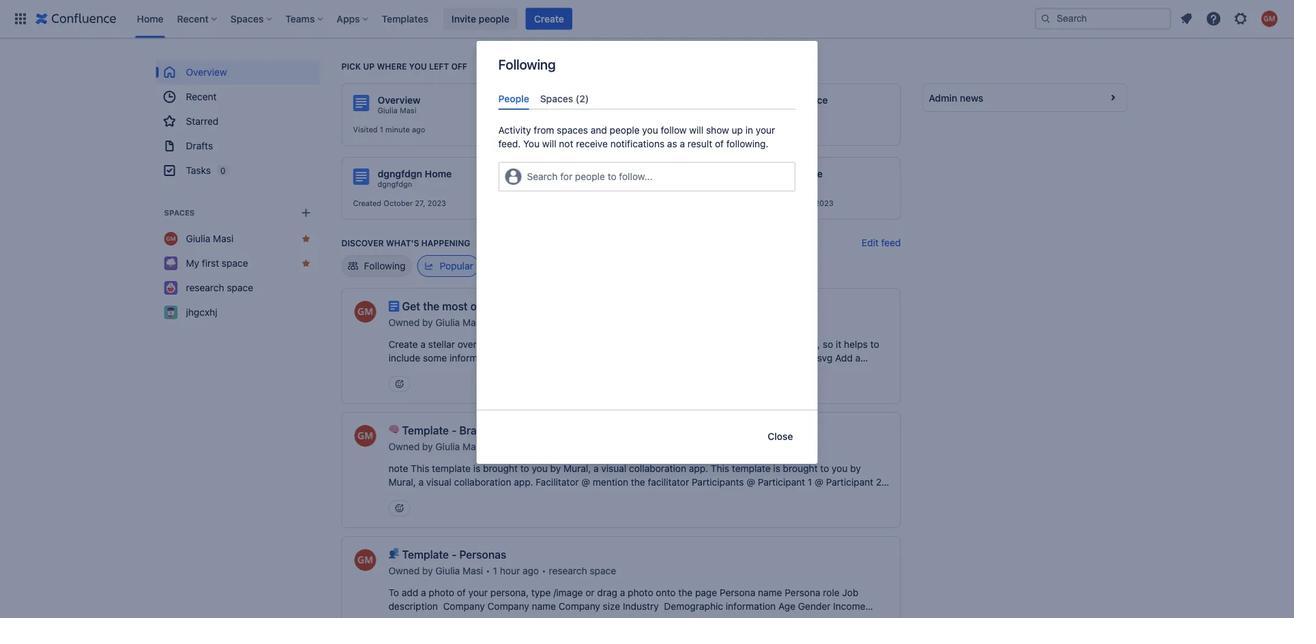 Task type: describe. For each thing, give the bounding box(es) containing it.
include
[[389, 352, 421, 364]]

1 vertical spatial app.
[[514, 477, 533, 488]]

minute for right the giulia masi link
[[576, 125, 600, 134]]

1 horizontal spatial masi
[[400, 106, 417, 115]]

ago up type in the bottom left of the page
[[523, 565, 539, 577]]

confluence
[[651, 95, 703, 106]]

spaces (2)
[[540, 93, 589, 104]]

1 visited from the left
[[353, 125, 378, 134]]

1 vertical spatial it
[[675, 366, 680, 377]]

edit feed
[[862, 237, 901, 248]]

1 template from the left
[[432, 463, 471, 474]]

:brain: image
[[389, 424, 400, 435]]

template for template - brainstorming
[[402, 424, 449, 437]]

Search field
[[1035, 8, 1172, 30]]

1 brought from the left
[[483, 463, 518, 474]]

information inside to add a photo of your persona, type /image or drag a photo onto the page persona name persona role job description  company company name company size industry  demographic information age gender income education level e.g. some college residential environment e.g. suburban  personal quote add a quote from
[[726, 601, 776, 612]]

1 horizontal spatial overview
[[378, 95, 421, 106]]

1 e.g. from the left
[[458, 615, 474, 618]]

in inside activity from spaces and people you follow will show up in your feed. you will not receive notifications as a result of following.
[[746, 125, 753, 136]]

1 vertical spatial and
[[623, 352, 640, 364]]

facilitator
[[536, 477, 579, 488]]

create a space image
[[298, 205, 314, 221]]

2 e.g. from the left
[[647, 615, 663, 618]]

industry
[[623, 601, 659, 612]]

get the most out of your team space
[[402, 300, 587, 313]]

is left for. at the bottom
[[389, 380, 396, 391]]

2 visited from the left
[[543, 125, 568, 134]]

1 horizontal spatial home
[[425, 168, 452, 179]]

apps
[[337, 13, 360, 24]]

- for brainstorming
[[452, 424, 457, 437]]

owned by for get
[[389, 317, 436, 328]]

0 vertical spatial research space link
[[758, 106, 813, 115]]

template - brainstorming link
[[402, 424, 534, 437]]

where
[[377, 61, 407, 71]]

facilitator
[[648, 477, 689, 488]]

video
[[531, 490, 557, 502]]

appeal
[[592, 366, 622, 377]]

of inside get the most out of your team space link
[[490, 300, 500, 313]]

happening
[[421, 238, 470, 248]]

created
[[353, 199, 382, 208]]

0 vertical spatial giulia masi
[[378, 106, 417, 115]]

overview link
[[156, 60, 320, 85]]

of inside to add a photo of your persona, type /image or drag a photo onto the page persona name persona role job description  company company name company size industry  demographic information age gender income education level e.g. some college residential environment e.g. suburban  personal quote add a quote from
[[457, 587, 466, 598]]

1 visited 1 minute ago from the left
[[353, 125, 425, 134]]

following inside 'button'
[[364, 260, 406, 272]]

in inside getting started in confluence giulia masi
[[640, 95, 648, 106]]

september
[[760, 199, 800, 208]]

create a stellar overview the overview is the first page visitors will see when they visit your space, so it helps to include some information on what the space is about and what your team is working on. overview.svg add a header image. this gives your overview visual appeal and makes it welcoming for visitors. explain what the space is for. start
[[389, 339, 886, 391]]

personas
[[460, 548, 506, 561]]

for.
[[398, 380, 413, 391]]

overview.svg
[[776, 352, 833, 364]]

getting
[[568, 95, 602, 106]]

owned by for template
[[389, 441, 436, 452]]

research space inside research space link
[[186, 282, 253, 293]]

is left about
[[586, 352, 593, 364]]

get
[[402, 300, 420, 313]]

edit feed button
[[862, 236, 901, 250]]

0 vertical spatial jhgcxhj link
[[568, 179, 593, 189]]

masi inside getting started in confluence giulia masi
[[590, 106, 607, 115]]

hour for •
[[500, 565, 520, 577]]

2 company from the left
[[559, 601, 600, 612]]

add
[[402, 587, 418, 598]]

1 vertical spatial collaboration
[[454, 477, 511, 488]]

mention
[[593, 477, 629, 488]]

and inside activity from spaces and people you follow will show up in your feed. you will not receive notifications as a result of following.
[[591, 125, 607, 136]]

working
[[723, 352, 757, 364]]

spaces button
[[226, 8, 277, 30]]

this
[[733, 490, 749, 502]]

of inside note this template is brought to you by mural, a visual collaboration app. this template is brought to you by mural, a visual collaboration app. facilitator @ mention the facilitator participants @ participant 1 @ participant 2 @ participant 3 brainstorm date video conference link e.g., www.zoom.us/ on this page  brainstorm planning goals of the br
[[416, 504, 425, 515]]

27,
[[415, 199, 425, 208]]

job
[[842, 587, 859, 598]]

0 horizontal spatial what
[[516, 352, 537, 364]]

banner containing home
[[0, 0, 1295, 38]]

starred link
[[156, 109, 320, 134]]

drafts
[[186, 140, 213, 151]]

0 vertical spatial collaboration
[[629, 463, 686, 474]]

0 horizontal spatial masi
[[213, 233, 234, 244]]

getting started in confluence giulia masi
[[568, 95, 703, 115]]

2 vertical spatial and
[[624, 366, 641, 377]]

recent
[[186, 91, 217, 102]]

@ up this
[[747, 477, 755, 488]]

1 vertical spatial my first space link
[[156, 251, 320, 276]]

gender
[[798, 601, 831, 612]]

0 horizontal spatial jhgcxhj link
[[156, 300, 320, 325]]

feed.
[[499, 138, 521, 150]]

2 vertical spatial spaces
[[164, 208, 195, 217]]

or
[[586, 587, 595, 598]]

1 horizontal spatial name
[[758, 587, 782, 598]]

0 vertical spatial it
[[836, 339, 842, 350]]

see
[[683, 339, 698, 350]]

show
[[706, 125, 729, 136]]

is down close "button"
[[773, 463, 781, 474]]

you
[[523, 138, 540, 150]]

1 2023 from the left
[[428, 199, 446, 208]]

edited
[[733, 125, 756, 134]]

out
[[471, 300, 487, 313]]

tasks
[[186, 165, 211, 176]]

0
[[220, 166, 226, 175]]

follow...
[[619, 171, 653, 182]]

result
[[688, 138, 713, 150]]

your down see
[[666, 352, 686, 364]]

2 template from the left
[[732, 463, 771, 474]]

people inside invite people button
[[479, 13, 510, 24]]

overview right gives
[[523, 366, 562, 377]]

pick
[[342, 61, 361, 71]]

0 vertical spatial team
[[528, 300, 554, 313]]

conference
[[559, 490, 609, 502]]

for inside following dialog
[[560, 171, 573, 182]]

overview up gives
[[458, 339, 497, 350]]

1 vertical spatial mural,
[[389, 477, 416, 488]]

2 horizontal spatial what
[[818, 366, 840, 377]]

you left left
[[409, 61, 427, 71]]

you up facilitator
[[532, 463, 548, 474]]

spaces inside following dialog
[[540, 93, 573, 104]]

2 horizontal spatial will
[[689, 125, 704, 136]]

so
[[823, 339, 833, 350]]

giulia inside getting started in confluence giulia masi
[[568, 106, 588, 115]]

owned for get the most out of your team space
[[389, 317, 420, 328]]

on
[[717, 490, 730, 502]]

add inside the create a stellar overview the overview is the first page visitors will see when they visit your space, so it helps to include some information on what the space is about and what your team is working on. overview.svg add a header image. this gives your overview visual appeal and makes it welcoming for visitors. explain what the space is for. start
[[835, 352, 853, 364]]

2 quote from the left
[[810, 615, 836, 618]]

residential
[[539, 615, 587, 618]]

on
[[502, 352, 513, 364]]

activity
[[499, 125, 531, 136]]

from inside activity from spaces and people you follow will show up in your feed. you will not receive notifications as a result of following.
[[534, 125, 554, 136]]

@ left 2
[[815, 477, 824, 488]]

ago for research space link to the top
[[783, 125, 796, 134]]

the inside to add a photo of your persona, type /image or drag a photo onto the page persona name persona role job description  company company name company size industry  demographic information age gender income education level e.g. some college residential environment e.g. suburban  personal quote add a quote from
[[679, 587, 693, 598]]

by up planning
[[850, 463, 861, 474]]

team inside the create a stellar overview the overview is the first page visitors will see when they visit your space, so it helps to include some information on what the space is about and what your team is working on. overview.svg add a header image. this gives your overview visual appeal and makes it welcoming for visitors. explain what the space is for. start
[[688, 352, 710, 364]]

your down on
[[501, 366, 520, 377]]

is right the
[[561, 339, 568, 350]]

- for personas
[[452, 548, 457, 561]]

started
[[605, 95, 638, 106]]

about
[[595, 352, 621, 364]]

home link
[[133, 8, 168, 30]]

2 visited 1 minute ago from the left
[[543, 125, 616, 134]]

visitors
[[632, 339, 663, 350]]

on.
[[760, 352, 774, 364]]

invite people button
[[443, 8, 518, 30]]

discover
[[342, 238, 384, 248]]

0 horizontal spatial giulia
[[186, 233, 210, 244]]

0 vertical spatial up
[[363, 61, 375, 71]]

template - brainstorming
[[402, 424, 531, 437]]

not
[[559, 138, 574, 150]]

0 horizontal spatial will
[[542, 138, 557, 150]]

following inside dialog
[[499, 56, 556, 72]]

overview inside 'overview' link
[[186, 67, 227, 78]]

1 vertical spatial visual
[[601, 463, 627, 474]]

people inside activity from spaces and people you follow will show up in your feed. you will not receive notifications as a result of following.
[[610, 125, 640, 136]]

to up planning
[[821, 463, 829, 474]]

stellar
[[428, 339, 455, 350]]

1 horizontal spatial people
[[575, 171, 605, 182]]

october
[[384, 199, 413, 208]]

@ up goals
[[389, 490, 397, 502]]

helps
[[844, 339, 868, 350]]

0 horizontal spatial giulia masi
[[186, 233, 234, 244]]

edit
[[862, 237, 879, 248]]

description
[[389, 601, 438, 612]]

@ up conference
[[582, 477, 590, 488]]

1 photo from the left
[[429, 587, 454, 598]]

drafts link
[[156, 134, 320, 158]]

22,
[[802, 199, 813, 208]]

0 horizontal spatial this
[[411, 463, 430, 474]]

your up the on.
[[769, 339, 789, 350]]

page inside the create a stellar overview the overview is the first page visitors will see when they visit your space, so it helps to include some information on what the space is about and what your team is working on. overview.svg add a header image. this gives your overview visual appeal and makes it welcoming for visitors. explain what the space is for. start
[[607, 339, 629, 350]]

:brain: image
[[389, 424, 400, 435]]

3 owned from the top
[[389, 565, 420, 577]]

0 horizontal spatial research space link
[[156, 276, 320, 300]]

1 horizontal spatial giulia
[[378, 106, 398, 115]]

2 horizontal spatial this
[[711, 463, 730, 474]]

1 horizontal spatial giulia masi link
[[378, 106, 417, 115]]

spaces
[[557, 125, 588, 136]]

from inside to add a photo of your persona, type /image or drag a photo onto the page persona name persona role job description  company company name company size industry  demographic information age gender income education level e.g. some college residential environment e.g. suburban  personal quote add a quote from
[[838, 615, 859, 618]]

1 quote from the left
[[754, 615, 780, 618]]

0 vertical spatial my first space link
[[758, 179, 809, 189]]

first inside the create a stellar overview the overview is the first page visitors will see when they visit your space, so it helps to include some information on what the space is about and what your team is working on. overview.svg add a header image. this gives your overview visual appeal and makes it welcoming for visitors. explain what the space is for. start
[[587, 339, 604, 350]]

by up stellar
[[422, 317, 433, 328]]

1 horizontal spatial participant
[[758, 477, 805, 488]]

0 horizontal spatial giulia masi link
[[156, 227, 320, 251]]

as
[[667, 138, 677, 150]]

role
[[823, 587, 840, 598]]

level
[[435, 615, 455, 618]]

type
[[531, 587, 551, 598]]

goals
[[389, 504, 414, 515]]



Task type: vqa. For each thing, say whether or not it's contained in the screenshot.
Jump
no



Task type: locate. For each thing, give the bounding box(es) containing it.
information
[[450, 352, 500, 364], [726, 601, 776, 612]]

banner
[[0, 0, 1295, 38]]

will up result
[[689, 125, 704, 136]]

following dialog
[[477, 41, 818, 464]]

dgngfdgn up october
[[378, 180, 412, 189]]

in right started
[[640, 95, 648, 106]]

www.zoom.us/
[[651, 490, 715, 502]]

create inside the create a stellar overview the overview is the first page visitors will see when they visit your space, so it helps to include some information on what the space is about and what your team is working on. overview.svg add a header image. this gives your overview visual appeal and makes it welcoming for visitors. explain what the space is for. start
[[389, 339, 418, 350]]

close
[[768, 431, 793, 442]]

name down type in the bottom left of the page
[[532, 601, 556, 612]]

is up brainstorm
[[473, 463, 481, 474]]

1 • from the left
[[486, 565, 490, 577]]

spaces down the tasks
[[164, 208, 195, 217]]

• down personas at the left
[[486, 565, 490, 577]]

to inside following dialog
[[608, 171, 617, 182]]

page inside note this template is brought to you by mural, a visual collaboration app. this template is brought to you by mural, a visual collaboration app. facilitator @ mention the facilitator participants @ participant 1 @ participant 2 @ participant 3 brainstorm date video conference link e.g., www.zoom.us/ on this page  brainstorm planning goals of the br
[[751, 490, 773, 502]]

this left gives
[[454, 366, 473, 377]]

1 horizontal spatial will
[[666, 339, 680, 350]]

:wave: image
[[543, 96, 560, 112]]

1 vertical spatial following
[[364, 260, 406, 272]]

@
[[582, 477, 590, 488], [747, 477, 755, 488], [815, 477, 824, 488], [389, 490, 397, 502]]

0 vertical spatial mural,
[[564, 463, 591, 474]]

your up 'following.'
[[756, 125, 775, 136]]

2 2023 from the left
[[815, 199, 834, 208]]

page inside to add a photo of your persona, type /image or drag a photo onto the page persona name persona role job description  company company name company size industry  demographic information age gender income education level e.g. some college residential environment e.g. suburban  personal quote add a quote from
[[695, 587, 717, 598]]

0 vertical spatial overview
[[186, 67, 227, 78]]

create inside global element
[[534, 13, 564, 24]]

0 horizontal spatial company
[[488, 601, 529, 612]]

team up welcoming
[[688, 352, 710, 364]]

0 vertical spatial owned by
[[389, 317, 436, 328]]

search for people to follow...
[[527, 171, 653, 182]]

2 template from the top
[[402, 548, 449, 561]]

2 horizontal spatial giulia masi link
[[568, 106, 607, 115]]

of inside activity from spaces and people you follow will show up in your feed. you will not receive notifications as a result of following.
[[715, 138, 724, 150]]

to inside the create a stellar overview the overview is the first page visitors will see when they visit your space, so it helps to include some information on what the space is about and what your team is working on. overview.svg add a header image. this gives your overview visual appeal and makes it welcoming for visitors. explain what the space is for. start
[[871, 339, 880, 350]]

group
[[156, 60, 320, 183]]

tab list
[[493, 87, 801, 110]]

college
[[504, 615, 536, 618]]

ago for right the giulia masi link
[[602, 125, 616, 134]]

start
[[415, 380, 437, 391]]

page up about
[[607, 339, 629, 350]]

confluence image
[[35, 11, 116, 27], [35, 11, 116, 27]]

1 vertical spatial people
[[610, 125, 640, 136]]

up right pick
[[363, 61, 375, 71]]

spaces inside popup button
[[231, 13, 264, 24]]

to
[[389, 587, 399, 598]]

what down so
[[818, 366, 840, 377]]

you up notifications
[[642, 125, 658, 136]]

for down the working
[[733, 366, 745, 377]]

you inside activity from spaces and people you follow will show up in your feed. you will not receive notifications as a result of following.
[[642, 125, 658, 136]]

2023 right 22,
[[815, 199, 834, 208]]

team right out
[[528, 300, 554, 313]]

2 brought from the left
[[783, 463, 818, 474]]

0 horizontal spatial from
[[534, 125, 554, 136]]

it right the makes
[[675, 366, 680, 377]]

1 hour ago button
[[493, 564, 539, 578]]

add down age
[[782, 615, 800, 618]]

0 horizontal spatial collaboration
[[454, 477, 511, 488]]

0 vertical spatial will
[[689, 125, 704, 136]]

1 vertical spatial name
[[532, 601, 556, 612]]

owned down the get
[[389, 317, 420, 328]]

0 vertical spatial app.
[[689, 463, 708, 474]]

mural,
[[564, 463, 591, 474], [389, 477, 416, 488]]

1 horizontal spatial quote
[[810, 615, 836, 618]]

1 horizontal spatial following
[[499, 56, 556, 72]]

apps button
[[333, 8, 374, 30]]

will left see
[[666, 339, 680, 350]]

minute up the dgngfdgn home
[[386, 125, 410, 134]]

1 horizontal spatial create
[[534, 13, 564, 24]]

giulia
[[378, 106, 398, 115], [568, 106, 588, 115], [186, 233, 210, 244]]

visit
[[749, 339, 767, 350]]

1 horizontal spatial minute
[[576, 125, 600, 134]]

0 vertical spatial people
[[479, 13, 510, 24]]

Search for people to follow... text field
[[527, 170, 530, 184]]

quote down age
[[754, 615, 780, 618]]

makes
[[643, 366, 672, 377]]

following.
[[727, 138, 769, 150]]

information left age
[[726, 601, 776, 612]]

template up 3
[[432, 463, 471, 474]]

1 vertical spatial hour
[[500, 565, 520, 577]]

2 • from the left
[[542, 565, 546, 577]]

will inside the create a stellar overview the overview is the first page visitors will see when they visit your space, so it helps to include some information on what the space is about and what your team is working on. overview.svg add a header image. this gives your overview visual appeal and makes it welcoming for visitors. explain what the space is for. start
[[666, 339, 680, 350]]

app. up participants
[[689, 463, 708, 474]]

template - personas link
[[402, 548, 509, 562]]

this inside the create a stellar overview the overview is the first page visitors will see when they visit your space, so it helps to include some information on what the space is about and what your team is working on. overview.svg add a header image. this gives your overview visual appeal and makes it welcoming for visitors. explain what the space is for. start
[[454, 366, 473, 377]]

1 horizontal spatial up
[[732, 125, 743, 136]]

1 horizontal spatial photo
[[628, 587, 654, 598]]

1 horizontal spatial spaces
[[231, 13, 264, 24]]

from down income
[[838, 615, 859, 618]]

what up the makes
[[642, 352, 664, 364]]

0 horizontal spatial quote
[[754, 615, 780, 618]]

template - personas
[[402, 548, 506, 561]]

mural, up facilitator
[[564, 463, 591, 474]]

of down the show
[[715, 138, 724, 150]]

0 horizontal spatial 2023
[[428, 199, 446, 208]]

brought
[[483, 463, 518, 474], [783, 463, 818, 474]]

page up suburban
[[695, 587, 717, 598]]

owned down :brain: icon
[[389, 441, 420, 452]]

3
[[450, 490, 456, 502]]

photo up level
[[429, 587, 454, 598]]

visited
[[353, 125, 378, 134], [543, 125, 568, 134]]

hour for edited
[[764, 125, 780, 134]]

by down the template - brainstorming
[[422, 441, 433, 452]]

:busts_in_silhouette: image
[[389, 548, 400, 559], [389, 548, 400, 559]]

collaboration up facilitator
[[629, 463, 686, 474]]

templates link
[[378, 8, 433, 30]]

masi down pick up where you left off
[[400, 106, 417, 115]]

1 vertical spatial jhgcxhj link
[[156, 300, 320, 325]]

2 dgngfdgn from the top
[[378, 180, 412, 189]]

3 owned by from the top
[[389, 565, 436, 577]]

1 - from the top
[[452, 424, 457, 437]]

brought up brainstorm
[[483, 463, 518, 474]]

get the most out of your team space link
[[402, 300, 590, 313]]

my first space
[[758, 168, 823, 179], [758, 180, 809, 189], [186, 258, 248, 269]]

information inside the create a stellar overview the overview is the first page visitors will see when they visit your space, so it helps to include some information on what the space is about and what your team is working on. overview.svg add a header image. this gives your overview visual appeal and makes it welcoming for visitors. explain what the space is for. start
[[450, 352, 500, 364]]

a
[[680, 138, 685, 150], [421, 339, 426, 350], [856, 352, 861, 364], [594, 463, 599, 474], [419, 477, 424, 488], [421, 587, 426, 598], [620, 587, 625, 598], [803, 615, 808, 618]]

1 vertical spatial will
[[542, 138, 557, 150]]

visited 1 minute ago up receive
[[543, 125, 616, 134]]

add inside to add a photo of your persona, type /image or drag a photo onto the page persona name persona role job description  company company name company size industry  demographic information age gender income education level e.g. some college residential environment e.g. suburban  personal quote add a quote from
[[782, 615, 800, 618]]

for right search
[[560, 171, 573, 182]]

1 persona from the left
[[720, 587, 756, 598]]

overview up recent on the left of the page
[[186, 67, 227, 78]]

template up add
[[402, 548, 449, 561]]

visual inside the create a stellar overview the overview is the first page visitors will see when they visit your space, so it helps to include some information on what the space is about and what your team is working on. overview.svg add a header image. this gives your overview visual appeal and makes it welcoming for visitors. explain what the space is for. start
[[565, 366, 590, 377]]

2 horizontal spatial page
[[751, 490, 773, 502]]

pick up where you left off
[[342, 61, 467, 71]]

a inside activity from spaces and people you follow will show up in your feed. you will not receive notifications as a result of following.
[[680, 138, 685, 150]]

participant up planning
[[826, 477, 874, 488]]

2 owned from the top
[[389, 441, 420, 452]]

in up 'following.'
[[746, 125, 753, 136]]

0 horizontal spatial up
[[363, 61, 375, 71]]

by up facilitator
[[550, 463, 561, 474]]

dgngfdgn for dgngfdgn
[[378, 180, 412, 189]]

2 vertical spatial research space link
[[549, 564, 616, 578]]

ago up the dgngfdgn home
[[412, 125, 425, 134]]

0 horizontal spatial following
[[364, 260, 406, 272]]

photo up industry
[[628, 587, 654, 598]]

1 vertical spatial for
[[733, 366, 745, 377]]

name up age
[[758, 587, 782, 598]]

2 owned by from the top
[[389, 441, 436, 452]]

what
[[516, 352, 537, 364], [642, 352, 664, 364], [818, 366, 840, 377]]

1 company from the left
[[488, 601, 529, 612]]

1 horizontal spatial app.
[[689, 463, 708, 474]]

your inside to add a photo of your persona, type /image or drag a photo onto the page persona name persona role job description  company company name company size industry  demographic information age gender income education level e.g. some college residential environment e.g. suburban  personal quote add a quote from
[[469, 587, 488, 598]]

activity from spaces and people you follow will show up in your feed. you will not receive notifications as a result of following.
[[499, 125, 775, 150]]

0 vertical spatial add
[[835, 352, 853, 364]]

1 inside note this template is brought to you by mural, a visual collaboration app. this template is brought to you by mural, a visual collaboration app. facilitator @ mention the facilitator participants @ participant 1 @ participant 2 @ participant 3 brainstorm date video conference link e.g., www.zoom.us/ on this page  brainstorm planning goals of the br
[[808, 477, 812, 488]]

0 vertical spatial hour
[[764, 125, 780, 134]]

1 vertical spatial information
[[726, 601, 776, 612]]

date
[[509, 490, 529, 502]]

2 - from the top
[[452, 548, 457, 561]]

dgngfdgn
[[378, 168, 422, 179], [378, 180, 412, 189]]

participant
[[758, 477, 805, 488], [826, 477, 874, 488], [400, 490, 447, 502]]

page
[[607, 339, 629, 350], [751, 490, 773, 502], [695, 587, 717, 598]]

2 vertical spatial page
[[695, 587, 717, 598]]

search image
[[1041, 13, 1052, 24]]

2 photo from the left
[[628, 587, 654, 598]]

visited up not in the top left of the page
[[543, 125, 568, 134]]

home inside global element
[[137, 13, 163, 24]]

owned
[[389, 317, 420, 328], [389, 441, 420, 452], [389, 565, 420, 577]]

overview
[[458, 339, 497, 350], [519, 339, 558, 350], [523, 366, 562, 377]]

my first space link
[[758, 179, 809, 189], [156, 251, 320, 276]]

0 horizontal spatial team
[[528, 300, 554, 313]]

ago for the giulia masi link to the middle
[[412, 125, 425, 134]]

group containing overview
[[156, 60, 320, 183]]

1 vertical spatial create
[[389, 339, 418, 350]]

your up the some
[[469, 587, 488, 598]]

0 horizontal spatial e.g.
[[458, 615, 474, 618]]

drag
[[597, 587, 618, 598]]

2023 right 27,
[[428, 199, 446, 208]]

create for create a stellar overview the overview is the first page visitors will see when they visit your space, so it helps to include some information on what the space is about and what your team is working on. overview.svg add a header image. this gives your overview visual appeal and makes it welcoming for visitors. explain what the space is for. start
[[389, 339, 418, 350]]

0 horizontal spatial participant
[[400, 490, 447, 502]]

1 vertical spatial owned
[[389, 441, 420, 452]]

education
[[389, 615, 433, 618]]

company down "persona,"
[[488, 601, 529, 612]]

and
[[591, 125, 607, 136], [623, 352, 640, 364], [624, 366, 641, 377]]

1 vertical spatial giulia masi
[[186, 233, 234, 244]]

team
[[528, 300, 554, 313], [688, 352, 710, 364]]

0 horizontal spatial visited 1 minute ago
[[353, 125, 425, 134]]

mural, down the note
[[389, 477, 416, 488]]

1 horizontal spatial from
[[838, 615, 859, 618]]

0 horizontal spatial mural,
[[389, 477, 416, 488]]

space inside get the most out of your team space link
[[557, 300, 587, 313]]

you up planning
[[832, 463, 848, 474]]

0 vertical spatial in
[[640, 95, 648, 106]]

people down receive
[[575, 171, 605, 182]]

1 horizontal spatial company
[[559, 601, 600, 612]]

0 vertical spatial home
[[137, 13, 163, 24]]

0 horizontal spatial page
[[607, 339, 629, 350]]

global element
[[8, 0, 1032, 38]]

edited 1 hour ago
[[733, 125, 796, 134]]

1 vertical spatial research space link
[[156, 276, 320, 300]]

to right helps at the bottom right of page
[[871, 339, 880, 350]]

of right out
[[490, 300, 500, 313]]

by down template - personas
[[422, 565, 433, 577]]

image.
[[422, 366, 451, 377]]

1 horizontal spatial brought
[[783, 463, 818, 474]]

0 horizontal spatial template
[[432, 463, 471, 474]]

template
[[402, 424, 449, 437], [402, 548, 449, 561]]

to up 'date'
[[521, 463, 529, 474]]

0 vertical spatial and
[[591, 125, 607, 136]]

for inside the create a stellar overview the overview is the first page visitors will see when they visit your space, so it helps to include some information on what the space is about and what your team is working on. overview.svg add a header image. this gives your overview visual appeal and makes it welcoming for visitors. explain what the space is for. start
[[733, 366, 745, 377]]

planning
[[829, 490, 867, 502]]

visual up mention
[[601, 463, 627, 474]]

1 dgngfdgn from the top
[[378, 168, 422, 179]]

1 horizontal spatial giulia masi
[[378, 106, 417, 115]]

persona,
[[491, 587, 529, 598]]

• up type in the bottom left of the page
[[542, 565, 546, 577]]

will left not in the top left of the page
[[542, 138, 557, 150]]

left
[[429, 61, 449, 71]]

your inside activity from spaces and people you follow will show up in your feed. you will not receive notifications as a result of following.
[[756, 125, 775, 136]]

2 horizontal spatial spaces
[[540, 93, 573, 104]]

to add a photo of your persona, type /image or drag a photo onto the page persona name persona role job description  company company name company size industry  demographic information age gender income education level e.g. some college residential environment e.g. suburban  personal quote add a quote from 
[[389, 587, 872, 618]]

visited 1 minute ago up the dgngfdgn home
[[353, 125, 425, 134]]

dgngfdgn link
[[378, 179, 412, 189]]

notifications
[[611, 138, 665, 150]]

gives
[[475, 366, 498, 377]]

2 horizontal spatial participant
[[826, 477, 874, 488]]

masi
[[400, 106, 417, 115], [590, 106, 607, 115], [213, 233, 234, 244]]

recent link
[[156, 85, 320, 109]]

0 horizontal spatial visual
[[426, 477, 452, 488]]

1 minute from the left
[[386, 125, 410, 134]]

0 horizontal spatial minute
[[386, 125, 410, 134]]

dgngfdgn for dgngfdgn home
[[378, 168, 422, 179]]

by
[[422, 317, 433, 328], [422, 441, 433, 452], [550, 463, 561, 474], [850, 463, 861, 474], [422, 565, 433, 577]]

and up receive
[[591, 125, 607, 136]]

up inside activity from spaces and people you follow will show up in your feed. you will not receive notifications as a result of following.
[[732, 125, 743, 136]]

link
[[611, 490, 626, 502]]

create for create
[[534, 13, 564, 24]]

0 horizontal spatial create
[[389, 339, 418, 350]]

spaces left (2)
[[540, 93, 573, 104]]

1 horizontal spatial •
[[542, 565, 546, 577]]

settings icon image
[[1233, 11, 1249, 27]]

e.g. right level
[[458, 615, 474, 618]]

following up people
[[499, 56, 556, 72]]

company down or
[[559, 601, 600, 612]]

masi down getting
[[590, 106, 607, 115]]

1 horizontal spatial page
[[695, 587, 717, 598]]

of
[[715, 138, 724, 150], [490, 300, 500, 313], [416, 504, 425, 515], [457, 587, 466, 598]]

1 vertical spatial home
[[425, 168, 452, 179]]

quote
[[754, 615, 780, 618], [810, 615, 836, 618]]

quote down 'gender'
[[810, 615, 836, 618]]

1 template from the top
[[402, 424, 449, 437]]

0 vertical spatial following
[[499, 56, 556, 72]]

1 horizontal spatial my first space link
[[758, 179, 809, 189]]

spaces up 'overview' link on the left of the page
[[231, 13, 264, 24]]

0 horizontal spatial people
[[479, 13, 510, 24]]

is down "when"
[[713, 352, 720, 364]]

1 vertical spatial owned by
[[389, 441, 436, 452]]

the
[[499, 339, 516, 350]]

of down template - personas link on the bottom left of the page
[[457, 587, 466, 598]]

0 vertical spatial -
[[452, 424, 457, 437]]

overview right the
[[519, 339, 558, 350]]

:wave: image
[[543, 96, 560, 112]]

most
[[442, 300, 468, 313]]

add down helps at the bottom right of page
[[835, 352, 853, 364]]

participant up goals
[[400, 490, 447, 502]]

0 vertical spatial template
[[402, 424, 449, 437]]

your right out
[[503, 300, 526, 313]]

1 horizontal spatial jhgcxhj link
[[568, 179, 593, 189]]

1 owned by from the top
[[389, 317, 436, 328]]

2 persona from the left
[[785, 587, 821, 598]]

• 1 hour ago • research space
[[486, 565, 616, 577]]

1 horizontal spatial persona
[[785, 587, 821, 598]]

template for template - personas
[[402, 548, 449, 561]]

1 vertical spatial up
[[732, 125, 743, 136]]

from
[[534, 125, 554, 136], [838, 615, 859, 618]]

0 horizontal spatial visited
[[353, 125, 378, 134]]

onto
[[656, 587, 676, 598]]

collaboration up brainstorm
[[454, 477, 511, 488]]

owned by down :brain: icon
[[389, 441, 436, 452]]

from up you
[[534, 125, 554, 136]]

to left follow...
[[608, 171, 617, 182]]

0 horizontal spatial hour
[[500, 565, 520, 577]]

research space link
[[758, 106, 813, 115], [156, 276, 320, 300], [549, 564, 616, 578]]

they
[[727, 339, 746, 350]]

what's
[[386, 238, 419, 248]]

owned for template - brainstorming
[[389, 441, 420, 452]]

unstar this space image
[[301, 233, 312, 244]]

research space
[[758, 95, 828, 106], [758, 106, 813, 115], [186, 282, 253, 293]]

created october 27, 2023
[[353, 199, 446, 208]]

owned up add
[[389, 565, 420, 577]]

owned by up add
[[389, 565, 436, 577]]

1 vertical spatial team
[[688, 352, 710, 364]]

1 horizontal spatial this
[[454, 366, 473, 377]]

what right on
[[516, 352, 537, 364]]

feed
[[881, 237, 901, 248]]

unstar this space image
[[301, 258, 312, 269]]

app. up 'date'
[[514, 477, 533, 488]]

follow
[[661, 125, 687, 136]]

tab list inside following dialog
[[493, 87, 801, 110]]

2 minute from the left
[[576, 125, 600, 134]]

home
[[137, 13, 163, 24], [425, 168, 452, 179]]

space,
[[791, 339, 820, 350]]

2 vertical spatial owned by
[[389, 565, 436, 577]]

jhgcxhj
[[568, 168, 601, 179], [568, 180, 593, 189], [186, 307, 217, 318]]

1 horizontal spatial research space link
[[549, 564, 616, 578]]

people
[[499, 93, 529, 104]]

1 owned from the top
[[389, 317, 420, 328]]

hour up "persona,"
[[500, 565, 520, 577]]

1 horizontal spatial what
[[642, 352, 664, 364]]

age
[[779, 601, 796, 612]]

header
[[389, 366, 419, 377]]

tab list containing people
[[493, 87, 801, 110]]

0 horizontal spatial name
[[532, 601, 556, 612]]

suburban
[[666, 615, 709, 618]]

br
[[444, 504, 454, 515]]

following down what's
[[364, 260, 406, 272]]

minute for the giulia masi link to the middle
[[386, 125, 410, 134]]

2 horizontal spatial giulia
[[568, 106, 588, 115]]

template up this
[[732, 463, 771, 474]]

/image
[[554, 587, 583, 598]]

of right goals
[[416, 504, 425, 515]]

0 vertical spatial name
[[758, 587, 782, 598]]

your
[[756, 125, 775, 136], [503, 300, 526, 313], [769, 339, 789, 350], [666, 352, 686, 364], [501, 366, 520, 377], [469, 587, 488, 598]]

dgngfdgn up created october 27, 2023
[[378, 168, 422, 179]]

overview down pick up where you left off
[[378, 95, 421, 106]]

following button
[[342, 255, 412, 277]]



